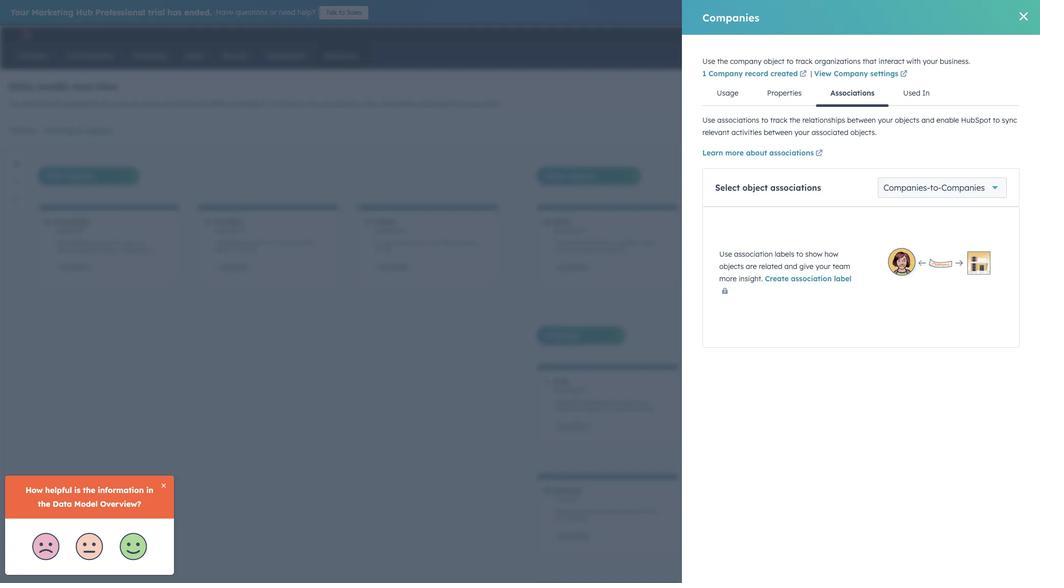 Task type: vqa. For each thing, say whether or not it's contained in the screenshot.
rightmost PROPERTY
no



Task type: describe. For each thing, give the bounding box(es) containing it.
usage link
[[703, 81, 753, 105]]

learn
[[703, 148, 724, 158]]

to up show
[[813, 240, 818, 246]]

create association label button
[[720, 274, 852, 298]]

objects inside use associations to track the relationships between your objects and enable hubspot to sync relevant activities between your associated objects.
[[896, 116, 920, 125]]

1 company record created
[[703, 69, 798, 78]]

label
[[835, 274, 852, 284]]

company for 1
[[709, 69, 743, 78]]

leads
[[215, 247, 227, 253]]

upgrade
[[850, 30, 878, 39]]

store
[[144, 99, 160, 109]]

notifications image
[[961, 30, 971, 39]]

enable
[[937, 116, 960, 125]]

from
[[417, 240, 428, 246]]

the for use associations to track the relationships between your objects and enable hubspot to sync relevant activities between your associated objects.
[[790, 116, 801, 125]]

the data model represents the way you store and structure data in hubspot. it impacts how you import, view, automate, and report on your data.
[[8, 99, 501, 109]]

view company settings link
[[815, 69, 910, 81]]

information
[[920, 240, 946, 246]]

association for create
[[791, 274, 832, 284]]

details up insight.
[[731, 264, 747, 270]]

used in link
[[890, 81, 945, 105]]

the for the data model represents the way you store and structure data in hubspot. it impacts how you import, view, automate, and report on your data.
[[101, 99, 111, 109]]

the businesses you work with, which are commonly called accounts or organizations.
[[55, 240, 154, 253]]

hubspot.
[[236, 99, 267, 109]]

and down phone
[[577, 407, 585, 413]]

it
[[269, 99, 275, 109]]

you right the 'way'
[[129, 99, 142, 109]]

companies-to-companies
[[884, 183, 986, 193]]

connected
[[583, 240, 606, 246]]

organizations
[[815, 57, 861, 66]]

organizations.
[[122, 247, 154, 253]]

2 0 records from the top
[[554, 497, 577, 503]]

usage
[[717, 89, 739, 98]]

greg robinson image
[[983, 29, 992, 38]]

the for the data model represents the way you store and structure data in hubspot. it impacts how you import, view, automate, and report on your data.
[[8, 99, 20, 109]]

0 vertical spatial more
[[726, 148, 744, 158]]

view details for meetings
[[559, 534, 587, 540]]

record inside '1 record' link
[[59, 227, 76, 234]]

and right store
[[162, 99, 176, 109]]

view for tickets
[[380, 264, 390, 270]]

link opens in a new window image for learn more about associations
[[816, 150, 823, 158]]

link opens in a new window image for 1 company record created
[[800, 69, 807, 81]]

called inside the revenue connected to a company, which is commonly called an opportunity.
[[579, 247, 592, 253]]

issues
[[384, 240, 397, 246]]

created inside companies dialog
[[771, 69, 798, 78]]

sales
[[347, 9, 362, 16]]

notifications button
[[957, 26, 975, 42]]

view down 'contacts.'
[[879, 264, 890, 270]]

and left report
[[418, 99, 431, 109]]

filter
[[8, 126, 25, 135]]

ended.
[[184, 7, 212, 17]]

a inside capture phone calls between you and your customer and log them to a record's timeline.
[[614, 407, 617, 413]]

view company settings
[[815, 69, 899, 78]]

details for tickets
[[392, 264, 407, 270]]

how inside use association labels to show how objects are related and give your team more insight.
[[825, 250, 839, 259]]

records up meetings are used to capture interactions with your customers.
[[559, 497, 577, 503]]

properties
[[768, 89, 802, 98]]

the people you work with, commonly called leads or customers.
[[215, 240, 313, 253]]

view down deal
[[719, 264, 730, 270]]

record inside 1 company record created link
[[746, 69, 769, 78]]

1 record link
[[55, 227, 76, 234]]

to left sync on the right of the page
[[994, 116, 1001, 125]]

sync
[[1003, 116, 1018, 125]]

to up activities
[[762, 116, 769, 125]]

need
[[279, 8, 296, 17]]

called inside the businesses you work with, which are commonly called accounts or organizations.
[[80, 247, 93, 253]]

associations inside use associations to track the relationships between your objects and enable hubspot to sync relevant activities between your associated objects.
[[718, 116, 760, 125]]

associations
[[831, 89, 875, 98]]

marketplaces button
[[899, 26, 921, 42]]

3 records
[[215, 227, 238, 234]]

accounts
[[94, 247, 115, 253]]

your
[[10, 7, 29, 17]]

view details button for tickets
[[374, 262, 412, 273]]

to-
[[931, 183, 942, 193]]

them
[[595, 407, 606, 413]]

show
[[806, 250, 823, 259]]

1 0 from the top
[[554, 387, 557, 393]]

records for contacts
[[219, 227, 238, 234]]

settings
[[871, 69, 899, 78]]

are inside the businesses you work with, which are commonly called accounts or organizations.
[[138, 240, 145, 246]]

select object associations
[[716, 183, 822, 193]]

viewing
[[44, 126, 72, 136]]

view for meetings
[[559, 534, 570, 540]]

2 data from the left
[[210, 99, 226, 109]]

talk to sales
[[326, 9, 362, 16]]

insight.
[[739, 274, 763, 284]]

select
[[716, 183, 740, 193]]

with inside companies dialog
[[907, 57, 921, 66]]

an
[[593, 247, 599, 253]]

view details button down quote.
[[714, 262, 752, 273]]

view for contacts
[[220, 264, 231, 270]]

deal
[[718, 247, 728, 253]]

companies inside popup button
[[942, 183, 986, 193]]

meetings for meetings are used to capture interactions with your customers.
[[554, 509, 575, 515]]

view details button for calls
[[554, 422, 592, 433]]

1 data from the left
[[22, 99, 38, 109]]

create association label
[[765, 274, 852, 284]]

2 vertical spatial associations
[[771, 183, 822, 193]]

commonly inside the businesses you work with, which are commonly called accounts or organizations.
[[55, 247, 78, 253]]

0 records link
[[554, 387, 578, 393]]

2 records
[[374, 227, 398, 234]]

tab list inside companies dialog
[[703, 81, 1020, 107]]

details down 'contacts.'
[[891, 264, 907, 270]]

to up quote.
[[747, 240, 751, 246]]

use the company object to track organizations that interact with your business.
[[703, 57, 971, 66]]

calling icon button
[[880, 27, 897, 40]]

relevant
[[703, 128, 730, 137]]

close image inside companies dialog
[[1020, 12, 1029, 20]]

calls
[[554, 377, 569, 385]]

share
[[906, 240, 919, 246]]

use for use quotes to share information and pricing with contacts.
[[874, 240, 882, 246]]

to inside the revenue connected to a company, which is commonly called an opportunity.
[[608, 240, 612, 246]]

between inside capture phone calls between you and your customer and log them to a record's timeline.
[[600, 400, 619, 406]]

used in
[[904, 89, 930, 98]]

with inside meetings are used to capture interactions with your customers.
[[649, 509, 659, 515]]

upgrade image
[[839, 30, 848, 39]]

view details for tickets
[[380, 264, 407, 270]]

hubspot link
[[12, 28, 38, 40]]

hubspot
[[962, 116, 992, 125]]

commonly inside the revenue connected to a company, which is commonly called an opportunity.
[[554, 247, 578, 253]]

more inside use association labels to show how objects are related and give your team more insight.
[[720, 274, 737, 284]]

link opens in a new window image inside view company settings link
[[901, 71, 908, 78]]

track inside use line items to track products associated to a deal or quote.
[[753, 240, 764, 246]]

4
[[554, 227, 557, 234]]

marketplaces image
[[906, 30, 915, 39]]

the revenue connected to a company, which is commonly called an opportunity.
[[554, 240, 659, 253]]

and inside use quotes to share information and pricing with contacts.
[[948, 240, 957, 246]]

a inside use line items to track products associated to a deal or quote.
[[714, 247, 717, 253]]

link opens in a new window image for 1 company record created
[[800, 71, 807, 78]]

called inside the people you work with, commonly called leads or customers.
[[299, 240, 313, 246]]

learn more about associations
[[703, 148, 814, 158]]

work for companies
[[99, 240, 110, 246]]

which inside the businesses you work with, which are commonly called accounts or organizations.
[[124, 240, 137, 246]]

details for contacts
[[232, 264, 248, 270]]

data model overview
[[8, 80, 118, 93]]

create
[[765, 274, 789, 284]]

company
[[731, 57, 762, 66]]

help?
[[298, 8, 315, 17]]

use associations to track the relationships between your objects and enable hubspot to sync relevant activities between your associated objects.
[[703, 116, 1018, 137]]

and inside use association labels to show how objects are related and give your team more insight.
[[785, 262, 798, 271]]

view for calls
[[559, 424, 570, 430]]

0 vertical spatial object
[[764, 57, 785, 66]]

quotes
[[884, 240, 899, 246]]

menu containing music
[[838, 26, 1029, 42]]

trial
[[148, 7, 165, 17]]

view details down 'contacts.'
[[879, 264, 907, 270]]

and up record's
[[630, 400, 639, 406]]

represents
[[63, 99, 99, 109]]

learn more about associations link
[[703, 148, 825, 160]]

filter by:
[[8, 126, 37, 135]]

view details button for meetings
[[554, 532, 592, 542]]

way
[[113, 99, 127, 109]]

3 records link
[[215, 227, 238, 234]]

to inside button
[[339, 9, 345, 16]]

are inside meetings are used to capture interactions with your customers.
[[576, 509, 583, 515]]

talk
[[326, 9, 337, 16]]

calling icon image
[[884, 30, 893, 39]]

or inside use line items to track products associated to a deal or quote.
[[729, 247, 734, 253]]

by:
[[27, 126, 37, 135]]

on
[[456, 99, 465, 109]]

related
[[759, 262, 783, 271]]

objects inside use association labels to show how objects are related and give your team more insight.
[[720, 262, 744, 271]]

hub
[[76, 7, 93, 17]]

associations inside learn more about associations link
[[770, 148, 814, 158]]



Task type: locate. For each thing, give the bounding box(es) containing it.
1 horizontal spatial with,
[[262, 240, 273, 246]]

0 vertical spatial meetings
[[554, 487, 582, 495]]

in
[[923, 89, 930, 98]]

details for meetings
[[571, 534, 587, 540]]

between up objects.
[[848, 116, 877, 125]]

0 horizontal spatial record
[[59, 227, 76, 234]]

with, for contacts
[[262, 240, 273, 246]]

0 horizontal spatial association
[[735, 250, 773, 259]]

use up deal
[[714, 240, 722, 246]]

details for companies
[[72, 264, 88, 270]]

a left record's
[[614, 407, 617, 413]]

professional
[[95, 7, 145, 17]]

view details
[[60, 264, 88, 270], [220, 264, 248, 270], [380, 264, 407, 270], [559, 264, 587, 270], [719, 264, 747, 270], [879, 264, 907, 270], [559, 424, 587, 430], [559, 534, 587, 540]]

view details button for companies
[[55, 262, 93, 273]]

model
[[36, 80, 68, 93], [40, 99, 61, 109]]

music
[[994, 30, 1012, 38]]

deals
[[554, 218, 571, 226]]

use for use association labels to show how objects are related and give your team more insight.
[[720, 250, 733, 259]]

use quotes to share information and pricing with contacts.
[[874, 240, 973, 253]]

impacts
[[277, 99, 304, 109]]

2 horizontal spatial between
[[848, 116, 877, 125]]

track inside use associations to track the relationships between your objects and enable hubspot to sync relevant activities between your associated objects.
[[771, 116, 788, 125]]

1 horizontal spatial record
[[746, 69, 769, 78]]

2 vertical spatial the
[[790, 116, 801, 125]]

1 vertical spatial with
[[874, 247, 883, 253]]

view details down help.
[[380, 264, 407, 270]]

1 vertical spatial objects
[[86, 126, 112, 136]]

or inside your marketing hub professional trial has ended. have questions or need help?
[[270, 8, 277, 17]]

2 with, from the left
[[262, 240, 273, 246]]

0 horizontal spatial customers.
[[234, 247, 258, 253]]

4 records
[[554, 227, 578, 234]]

1 vertical spatial model
[[40, 99, 61, 109]]

1 horizontal spatial how
[[825, 250, 839, 259]]

1 horizontal spatial associated
[[812, 128, 849, 137]]

1 company record created link
[[703, 69, 809, 81]]

work for contacts
[[250, 240, 261, 246]]

a inside the issues created from a customer's request for help.
[[429, 240, 432, 246]]

the inside the people you work with, commonly called leads or customers.
[[215, 240, 223, 246]]

the inside the businesses you work with, which are commonly called accounts or organizations.
[[55, 240, 63, 246]]

that
[[863, 57, 877, 66]]

link opens in a new window image
[[800, 71, 807, 78], [816, 148, 823, 160], [816, 150, 823, 158]]

and inside use associations to track the relationships between your objects and enable hubspot to sync relevant activities between your associated objects.
[[922, 116, 935, 125]]

your inside meetings are used to capture interactions with your customers.
[[554, 516, 564, 522]]

0 horizontal spatial are
[[138, 240, 145, 246]]

0 vertical spatial associations
[[718, 116, 760, 125]]

the for the revenue connected to a company, which is commonly called an opportunity.
[[554, 240, 562, 246]]

objects down the used
[[896, 116, 920, 125]]

are up organizations.
[[138, 240, 145, 246]]

overview
[[71, 80, 118, 93]]

view details button down leads
[[215, 262, 253, 273]]

use inside use quotes to share information and pricing with contacts.
[[874, 240, 882, 246]]

work up accounts
[[99, 240, 110, 246]]

for
[[374, 247, 381, 253]]

view details for deals
[[559, 264, 587, 270]]

records down 'tickets'
[[379, 227, 398, 234]]

0 horizontal spatial track
[[753, 240, 764, 246]]

details down the businesses
[[72, 264, 88, 270]]

0 vertical spatial between
[[848, 116, 877, 125]]

1 vertical spatial created
[[399, 240, 416, 246]]

companies dialog
[[682, 0, 1041, 584]]

1 horizontal spatial work
[[250, 240, 261, 246]]

companies-to-companies button
[[879, 178, 1008, 198]]

1 company from the left
[[709, 69, 743, 78]]

2 vertical spatial are
[[576, 509, 583, 515]]

records for calls
[[559, 387, 578, 393]]

which left is
[[641, 240, 654, 246]]

track
[[796, 57, 813, 66], [771, 116, 788, 125], [753, 240, 764, 246]]

record down company
[[746, 69, 769, 78]]

the inside the revenue connected to a company, which is commonly called an opportunity.
[[554, 240, 562, 246]]

meetings
[[554, 487, 582, 495], [554, 509, 575, 515]]

view
[[815, 69, 832, 78], [60, 264, 71, 270], [220, 264, 231, 270], [380, 264, 390, 270], [559, 264, 570, 270], [719, 264, 730, 270], [879, 264, 890, 270], [559, 424, 570, 430], [559, 534, 570, 540]]

1 vertical spatial 0 records
[[554, 497, 577, 503]]

you up record's
[[621, 400, 629, 406]]

1 vertical spatial record
[[59, 227, 76, 234]]

customers. down used
[[565, 516, 590, 522]]

a up opportunity.
[[614, 240, 616, 246]]

0 horizontal spatial with,
[[112, 240, 122, 246]]

1 for 1 record
[[55, 227, 58, 234]]

1 horizontal spatial commonly
[[274, 240, 298, 246]]

use inside use association labels to show how objects are related and give your team more insight.
[[720, 250, 733, 259]]

the for the businesses you work with, which are commonly called accounts or organizations.
[[55, 240, 63, 246]]

data
[[8, 80, 33, 93]]

1 vertical spatial customers.
[[565, 516, 590, 522]]

you inside capture phone calls between you and your customer and log them to a record's timeline.
[[621, 400, 629, 406]]

labels
[[775, 250, 795, 259]]

association inside create association label button
[[791, 274, 832, 284]]

1 with, from the left
[[112, 240, 122, 246]]

data down data
[[22, 99, 38, 109]]

created inside the issues created from a customer's request for help.
[[399, 240, 416, 246]]

talk to sales button
[[320, 6, 369, 19]]

use for use line items to track products associated to a deal or quote.
[[714, 240, 722, 246]]

are left used
[[576, 509, 583, 515]]

meetings inside meetings are used to capture interactions with your customers.
[[554, 509, 575, 515]]

0 horizontal spatial data
[[22, 99, 38, 109]]

details for deals
[[571, 264, 587, 270]]

use for use the company object to track organizations that interact with your business.
[[703, 57, 716, 66]]

view down help.
[[380, 264, 390, 270]]

1 horizontal spatial which
[[641, 240, 654, 246]]

link opens in a new window image
[[800, 69, 807, 81], [901, 69, 908, 81], [901, 71, 908, 78]]

view details down used
[[559, 534, 587, 540]]

association for use
[[735, 250, 773, 259]]

2 vertical spatial between
[[600, 400, 619, 406]]

company up usage
[[709, 69, 743, 78]]

object up 1 company record created link
[[764, 57, 785, 66]]

0 horizontal spatial company
[[709, 69, 743, 78]]

company for view
[[834, 69, 869, 78]]

associated inside use line items to track products associated to a deal or quote.
[[787, 240, 812, 246]]

created left from
[[399, 240, 416, 246]]

between up them
[[600, 400, 619, 406]]

which inside the revenue connected to a company, which is commonly called an opportunity.
[[641, 240, 654, 246]]

with, for companies
[[112, 240, 122, 246]]

a
[[429, 240, 432, 246], [614, 240, 616, 246], [714, 247, 717, 253], [614, 407, 617, 413]]

or down people
[[228, 247, 233, 253]]

view details down the 'revenue'
[[559, 264, 587, 270]]

0 vertical spatial customers.
[[234, 247, 258, 253]]

objects inside popup button
[[86, 126, 112, 136]]

customers. inside meetings are used to capture interactions with your customers.
[[565, 516, 590, 522]]

company down organizations
[[834, 69, 869, 78]]

to inside use association labels to show how objects are related and give your team more insight.
[[797, 250, 804, 259]]

are inside use association labels to show how objects are related and give your team more insight.
[[746, 262, 757, 271]]

work inside the people you work with, commonly called leads or customers.
[[250, 240, 261, 246]]

1 horizontal spatial companies
[[703, 11, 760, 24]]

1 horizontal spatial customers.
[[565, 516, 590, 522]]

more right learn
[[726, 148, 744, 158]]

0 vertical spatial model
[[36, 80, 68, 93]]

with right the interact
[[907, 57, 921, 66]]

with inside use quotes to share information and pricing with contacts.
[[874, 247, 883, 253]]

the left the 'way'
[[101, 99, 111, 109]]

records down deals
[[559, 227, 578, 234]]

view details button down help.
[[374, 262, 412, 273]]

used
[[904, 89, 921, 98]]

2 horizontal spatial the
[[790, 116, 801, 125]]

1 horizontal spatial company
[[834, 69, 869, 78]]

0 horizontal spatial associated
[[787, 240, 812, 246]]

records for deals
[[559, 227, 578, 234]]

0 horizontal spatial called
[[80, 247, 93, 253]]

association inside use association labels to show how objects are related and give your team more insight.
[[735, 250, 773, 259]]

viewing all objects button
[[37, 121, 125, 141]]

0 records down calls
[[554, 387, 578, 393]]

view details for calls
[[559, 424, 587, 430]]

your
[[923, 57, 938, 66], [467, 99, 482, 109], [879, 116, 894, 125], [795, 128, 810, 137], [816, 262, 831, 271], [640, 400, 651, 406], [554, 516, 564, 522]]

1 vertical spatial how
[[825, 250, 839, 259]]

tab list containing usage
[[703, 81, 1020, 107]]

customers. down people
[[234, 247, 258, 253]]

contacts.
[[884, 247, 905, 253]]

the for the issues created from a customer's request for help.
[[374, 240, 382, 246]]

team
[[833, 262, 851, 271]]

2 horizontal spatial with
[[907, 57, 921, 66]]

1 horizontal spatial association
[[791, 274, 832, 284]]

details down 'log'
[[571, 424, 587, 430]]

revenue
[[563, 240, 581, 246]]

1 horizontal spatial track
[[771, 116, 788, 125]]

1 horizontal spatial called
[[299, 240, 313, 246]]

1 horizontal spatial between
[[764, 128, 793, 137]]

properties link
[[753, 81, 817, 105]]

to inside meetings are used to capture interactions with your customers.
[[597, 509, 601, 515]]

1 which from the left
[[124, 240, 137, 246]]

associated up labels
[[787, 240, 812, 246]]

1 for 1 company record created
[[703, 69, 707, 78]]

you inside the businesses you work with, which are commonly called accounts or organizations.
[[90, 240, 98, 246]]

0 vertical spatial 0
[[554, 387, 557, 393]]

0 horizontal spatial companies
[[54, 218, 90, 226]]

use inside use associations to track the relationships between your objects and enable hubspot to sync relevant activities between your associated objects.
[[703, 116, 716, 125]]

commonly inside the people you work with, commonly called leads or customers.
[[274, 240, 298, 246]]

0 horizontal spatial the
[[101, 99, 111, 109]]

0 horizontal spatial 1
[[55, 227, 58, 234]]

relationships
[[803, 116, 846, 125]]

objects down deal
[[720, 262, 744, 271]]

1 vertical spatial the
[[101, 99, 111, 109]]

the
[[8, 99, 20, 109], [55, 240, 63, 246], [215, 240, 223, 246], [374, 240, 382, 246], [554, 240, 562, 246]]

how right 'impacts'
[[306, 99, 320, 109]]

1 vertical spatial association
[[791, 274, 832, 284]]

zoom in image
[[13, 161, 19, 167]]

view inside companies dialog
[[815, 69, 832, 78]]

1 vertical spatial 0
[[554, 497, 557, 503]]

2 vertical spatial objects
[[720, 262, 744, 271]]

0 vertical spatial are
[[138, 240, 145, 246]]

the inside the issues created from a customer's request for help.
[[374, 240, 382, 246]]

to inside use quotes to share information and pricing with contacts.
[[900, 240, 905, 246]]

0 vertical spatial objects
[[896, 116, 920, 125]]

2 0 from the top
[[554, 497, 557, 503]]

automate,
[[381, 99, 416, 109]]

0 vertical spatial track
[[796, 57, 813, 66]]

1 horizontal spatial 1
[[703, 69, 707, 78]]

tab list
[[703, 81, 1020, 107]]

has
[[168, 7, 182, 17]]

0 vertical spatial the
[[718, 57, 729, 66]]

are
[[138, 240, 145, 246], [746, 262, 757, 271], [576, 509, 583, 515]]

viewing all objects
[[44, 126, 112, 136]]

to up "give"
[[797, 250, 804, 259]]

you left import,
[[322, 99, 334, 109]]

1 vertical spatial associations
[[770, 148, 814, 158]]

to up opportunity.
[[608, 240, 612, 246]]

associations up activities
[[718, 116, 760, 125]]

settings link
[[942, 28, 955, 39]]

company,
[[618, 240, 640, 246]]

2
[[374, 227, 377, 234]]

give
[[800, 262, 814, 271]]

capture
[[554, 400, 572, 406]]

your marketing hub professional trial has ended. have questions or need help?
[[10, 7, 315, 17]]

are up insight.
[[746, 262, 757, 271]]

view details for companies
[[60, 264, 88, 270]]

the for the people you work with, commonly called leads or customers.
[[215, 240, 223, 246]]

with, inside the businesses you work with, which are commonly called accounts or organizations.
[[112, 240, 122, 246]]

records inside "link"
[[559, 227, 578, 234]]

details down help.
[[392, 264, 407, 270]]

0 vertical spatial how
[[306, 99, 320, 109]]

1 vertical spatial meetings
[[554, 509, 575, 515]]

1 horizontal spatial with
[[874, 247, 883, 253]]

2 vertical spatial companies
[[54, 218, 90, 226]]

1 horizontal spatial data
[[210, 99, 226, 109]]

use up usage link
[[703, 57, 716, 66]]

between up learn more about associations link
[[764, 128, 793, 137]]

2 company from the left
[[834, 69, 869, 78]]

settings image
[[944, 30, 953, 39]]

a inside the revenue connected to a company, which is commonly called an opportunity.
[[614, 240, 616, 246]]

association down "items"
[[735, 250, 773, 259]]

request
[[460, 240, 477, 246]]

to right them
[[608, 407, 612, 413]]

track up |
[[796, 57, 813, 66]]

1 inside companies dialog
[[703, 69, 707, 78]]

details down used
[[571, 534, 587, 540]]

0 vertical spatial association
[[735, 250, 773, 259]]

2 horizontal spatial are
[[746, 262, 757, 271]]

view down customer
[[559, 424, 570, 430]]

marketing
[[32, 7, 74, 17]]

1 vertical spatial between
[[764, 128, 793, 137]]

import,
[[336, 99, 361, 109]]

0 vertical spatial companies
[[703, 11, 760, 24]]

0 horizontal spatial created
[[399, 240, 416, 246]]

1 vertical spatial track
[[771, 116, 788, 125]]

0 vertical spatial with
[[907, 57, 921, 66]]

view for deals
[[559, 264, 570, 270]]

1 horizontal spatial objects
[[720, 262, 744, 271]]

1 horizontal spatial created
[[771, 69, 798, 78]]

records for tickets
[[379, 227, 398, 234]]

with, inside the people you work with, commonly called leads or customers.
[[262, 240, 273, 246]]

business.
[[940, 57, 971, 66]]

1 vertical spatial 1
[[55, 227, 58, 234]]

0 vertical spatial record
[[746, 69, 769, 78]]

with, right people
[[262, 240, 273, 246]]

0 horizontal spatial how
[[306, 99, 320, 109]]

which up organizations.
[[124, 240, 137, 246]]

customers. inside the people you work with, commonly called leads or customers.
[[234, 247, 258, 253]]

the down '1 record' link
[[55, 240, 63, 246]]

to inside capture phone calls between you and your customer and log them to a record's timeline.
[[608, 407, 612, 413]]

use for use associations to track the relationships between your objects and enable hubspot to sync relevant activities between your associated objects.
[[703, 116, 716, 125]]

view details down customer
[[559, 424, 587, 430]]

1 record
[[55, 227, 76, 234]]

you up accounts
[[90, 240, 98, 246]]

music button
[[977, 26, 1028, 42]]

work
[[99, 240, 110, 246], [250, 240, 261, 246]]

to right used
[[597, 509, 601, 515]]

view for companies
[[60, 264, 71, 270]]

or right accounts
[[116, 247, 121, 253]]

view details button for contacts
[[215, 262, 253, 273]]

1 vertical spatial object
[[743, 183, 768, 193]]

to left "share"
[[900, 240, 905, 246]]

details
[[72, 264, 88, 270], [232, 264, 248, 270], [392, 264, 407, 270], [571, 264, 587, 270], [731, 264, 747, 270], [891, 264, 907, 270], [571, 424, 587, 430], [571, 534, 587, 540]]

0 vertical spatial 1
[[703, 69, 707, 78]]

1 vertical spatial companies
[[942, 183, 986, 193]]

0 horizontal spatial which
[[124, 240, 137, 246]]

and down labels
[[785, 262, 798, 271]]

view details down quote.
[[719, 264, 747, 270]]

1 0 records from the top
[[554, 387, 578, 393]]

meetings left used
[[554, 509, 575, 515]]

associated inside use associations to track the relationships between your objects and enable hubspot to sync relevant activities between your associated objects.
[[812, 128, 849, 137]]

quote.
[[735, 247, 749, 253]]

view details button for deals
[[554, 262, 592, 273]]

0 vertical spatial created
[[771, 69, 798, 78]]

view details for contacts
[[220, 264, 248, 270]]

with, up accounts
[[112, 240, 122, 246]]

associated down relationships
[[812, 128, 849, 137]]

0 horizontal spatial objects
[[86, 126, 112, 136]]

|
[[809, 69, 815, 78]]

customer
[[554, 407, 575, 413]]

0 vertical spatial associated
[[812, 128, 849, 137]]

track left products
[[753, 240, 764, 246]]

details for calls
[[571, 424, 587, 430]]

track down properties link
[[771, 116, 788, 125]]

timeline.
[[637, 407, 656, 413]]

or inside the people you work with, commonly called leads or customers.
[[228, 247, 233, 253]]

called
[[299, 240, 313, 246], [80, 247, 93, 253], [579, 247, 592, 253]]

work right people
[[250, 240, 261, 246]]

you inside the people you work with, commonly called leads or customers.
[[241, 240, 249, 246]]

2 which from the left
[[641, 240, 654, 246]]

view details button down customer
[[554, 422, 592, 433]]

details down people
[[232, 264, 248, 270]]

companies
[[703, 11, 760, 24], [942, 183, 986, 193], [54, 218, 90, 226]]

report
[[433, 99, 454, 109]]

with left 'contacts.'
[[874, 247, 883, 253]]

meetings up meetings are used to capture interactions with your customers.
[[554, 487, 582, 495]]

questions
[[235, 8, 268, 17]]

you right people
[[241, 240, 249, 246]]

meetings for meetings
[[554, 487, 582, 495]]

link opens in a new window image for view company settings
[[901, 69, 908, 81]]

0 vertical spatial 0 records
[[554, 387, 578, 393]]

or
[[270, 8, 277, 17], [729, 247, 734, 253], [116, 247, 121, 253], [228, 247, 233, 253]]

model down data model overview at left top
[[40, 99, 61, 109]]

data left in
[[210, 99, 226, 109]]

fit view image
[[13, 196, 19, 202]]

1 vertical spatial more
[[720, 274, 737, 284]]

associations right about
[[770, 148, 814, 158]]

calls
[[589, 400, 599, 406]]

0 horizontal spatial work
[[99, 240, 110, 246]]

the up leads
[[215, 240, 223, 246]]

view details button down 'contacts.'
[[874, 262, 912, 273]]

a left deal
[[714, 247, 717, 253]]

record's
[[618, 407, 636, 413]]

work inside the businesses you work with, which are commonly called accounts or organizations.
[[99, 240, 110, 246]]

0 horizontal spatial commonly
[[55, 247, 78, 253]]

help image
[[927, 30, 936, 39]]

used
[[585, 509, 595, 515]]

or left need
[[270, 8, 277, 17]]

contacts
[[214, 218, 242, 226]]

use inside use line items to track products associated to a deal or quote.
[[714, 240, 722, 246]]

2 horizontal spatial commonly
[[554, 247, 578, 253]]

1 work from the left
[[99, 240, 110, 246]]

and left pricing
[[948, 240, 957, 246]]

people
[[224, 240, 239, 246]]

2 horizontal spatial objects
[[896, 116, 920, 125]]

to up properties link
[[787, 57, 794, 66]]

the left relationships
[[790, 116, 801, 125]]

or inside the businesses you work with, which are commonly called accounts or organizations.
[[116, 247, 121, 253]]

phone
[[574, 400, 588, 406]]

2 vertical spatial track
[[753, 240, 764, 246]]

1 up usage link
[[703, 69, 707, 78]]

how up team
[[825, 250, 839, 259]]

Search HubSpot search field
[[897, 47, 1022, 65]]

link opens in a new window image inside learn more about associations link
[[816, 150, 823, 158]]

the inside use associations to track the relationships between your objects and enable hubspot to sync relevant activities between your associated objects.
[[790, 116, 801, 125]]

1 horizontal spatial the
[[718, 57, 729, 66]]

menu
[[838, 26, 1029, 42]]

hubspot image
[[18, 28, 31, 40]]

link opens in a new window image inside 1 company record created link
[[800, 71, 807, 78]]

created up "properties"
[[771, 69, 798, 78]]

the issues created from a customer's request for help.
[[374, 240, 477, 253]]

1 vertical spatial associated
[[787, 240, 812, 246]]

created
[[771, 69, 798, 78], [399, 240, 416, 246]]

more left insight.
[[720, 274, 737, 284]]

2 horizontal spatial track
[[796, 57, 813, 66]]

1 horizontal spatial are
[[576, 509, 583, 515]]

2 vertical spatial with
[[649, 509, 659, 515]]

3
[[215, 227, 218, 234]]

records down the contacts
[[219, 227, 238, 234]]

data.
[[484, 99, 501, 109]]

company
[[709, 69, 743, 78], [834, 69, 869, 78]]

a right from
[[429, 240, 432, 246]]

use association labels to show how objects are related and give your team more insight.
[[720, 250, 851, 284]]

structure
[[178, 99, 208, 109]]

2 horizontal spatial called
[[579, 247, 592, 253]]

view details button
[[55, 262, 93, 273], [215, 262, 253, 273], [374, 262, 412, 273], [554, 262, 592, 273], [714, 262, 752, 273], [874, 262, 912, 273], [554, 422, 592, 433], [554, 532, 592, 542]]

associations down learn more about associations link
[[771, 183, 822, 193]]

commonly
[[274, 240, 298, 246], [55, 247, 78, 253], [554, 247, 578, 253]]

2 horizontal spatial companies
[[942, 183, 986, 193]]

association
[[735, 250, 773, 259], [791, 274, 832, 284]]

your inside capture phone calls between you and your customer and log them to a record's timeline.
[[640, 400, 651, 406]]

your inside use association labels to show how objects are related and give your team more insight.
[[816, 262, 831, 271]]

close image
[[1016, 9, 1024, 17], [1020, 12, 1029, 20]]

capture phone calls between you and your customer and log them to a record's timeline.
[[554, 400, 656, 413]]

view details button down the businesses
[[55, 262, 93, 273]]

object
[[764, 57, 785, 66], [743, 183, 768, 193]]

0 horizontal spatial between
[[600, 400, 619, 406]]

customer's
[[434, 240, 459, 246]]

1 vertical spatial are
[[746, 262, 757, 271]]

2 work from the left
[[250, 240, 261, 246]]



